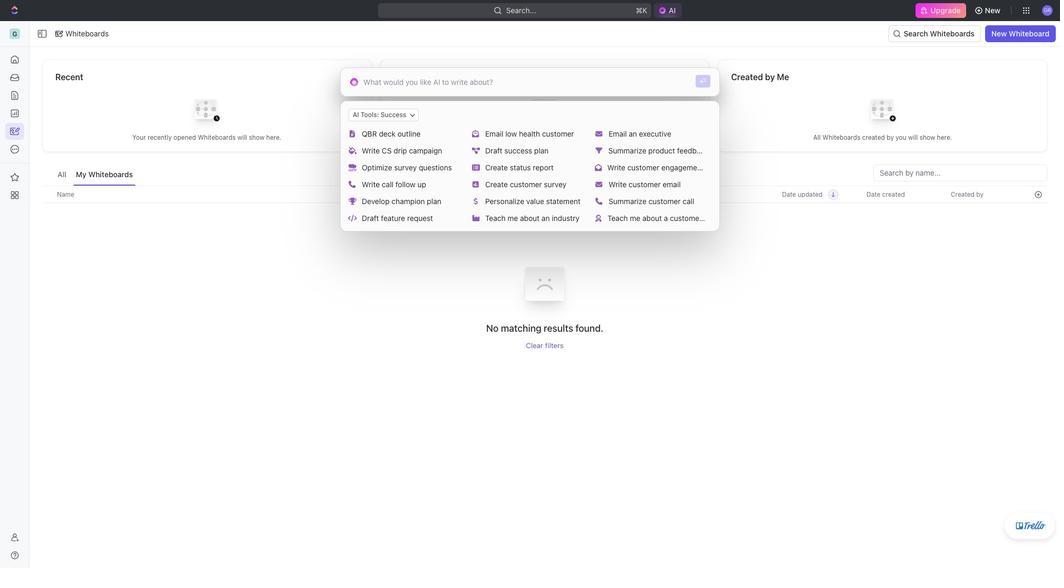 Task type: describe. For each thing, give the bounding box(es) containing it.
call inside button
[[382, 180, 394, 189]]

whiteboards down upgrade
[[930, 29, 975, 38]]

a
[[664, 214, 668, 223]]

optimize survey questions
[[362, 163, 452, 172]]

about for a
[[642, 214, 662, 223]]

deck
[[379, 129, 396, 138]]

summarize product feedback
[[609, 146, 709, 155]]

new button
[[970, 2, 1007, 19]]

write for write customer email
[[609, 180, 627, 189]]

name
[[57, 190, 74, 198]]

status
[[510, 163, 531, 172]]

filter image
[[596, 147, 603, 154]]

⏎
[[700, 77, 706, 85]]

plan for draft success plan
[[534, 146, 549, 155]]

summarize product feedback button
[[592, 142, 713, 159]]

whiteboards right opened
[[198, 133, 236, 141]]

draft for draft feature request
[[362, 214, 379, 223]]

write customer email
[[609, 180, 681, 189]]

develop champion plan button
[[345, 193, 466, 210]]

new for new
[[985, 6, 1001, 15]]

3 show from the left
[[920, 133, 935, 141]]

teach me about an industry button
[[468, 210, 590, 227]]

customer for write customer email
[[629, 180, 661, 189]]

tab list containing all
[[55, 165, 136, 186]]

2 show from the left
[[576, 133, 591, 141]]

created for created by
[[951, 190, 975, 198]]

email an executive
[[609, 129, 671, 138]]

code image
[[348, 215, 357, 222]]

email inside button
[[706, 163, 724, 172]]

develop
[[362, 197, 390, 206]]

about for an
[[520, 214, 540, 223]]

date for date created
[[867, 190, 881, 198]]

date updated
[[782, 190, 823, 198]]

health
[[519, 129, 540, 138]]

drip
[[394, 146, 407, 155]]

personalize value statement button
[[468, 193, 590, 210]]

sidebar navigation
[[0, 21, 30, 568]]

ai tools: success button
[[349, 108, 419, 121]]

filters
[[545, 341, 564, 350]]

new whiteboard
[[992, 29, 1050, 38]]

updated
[[798, 190, 823, 198]]

request
[[407, 214, 433, 223]]

customer for summarize customer call
[[649, 197, 681, 206]]

by for created by me
[[765, 72, 775, 82]]

draft success plan button
[[468, 142, 590, 159]]

success
[[381, 111, 406, 118]]

new for new whiteboard
[[992, 29, 1007, 38]]

write cs drip campaign button
[[345, 142, 466, 159]]

email for email low health customer
[[485, 129, 504, 138]]

draft success plan
[[485, 146, 549, 155]]

create status report
[[485, 163, 554, 172]]

outline
[[398, 129, 421, 138]]

write customer email button
[[592, 176, 713, 193]]

optimize survey questions button
[[345, 159, 466, 176]]

write call follow up
[[362, 180, 426, 189]]

statement
[[546, 197, 581, 206]]

rectangle list image
[[472, 164, 480, 171]]

product
[[648, 146, 675, 155]]

qbr deck outline
[[362, 129, 421, 138]]

created for created by me
[[731, 72, 763, 82]]

industry image
[[472, 215, 480, 222]]

call inside "button"
[[683, 197, 694, 206]]

questions
[[419, 163, 452, 172]]

whiteboards up recent
[[65, 29, 109, 38]]

ai tools: success
[[353, 111, 406, 118]]

⏎ button
[[696, 75, 711, 88]]

1 will from the left
[[238, 133, 247, 141]]

draft for draft success plan
[[485, 146, 503, 155]]

summarize for summarize customer call
[[609, 197, 647, 206]]

date updated button
[[776, 186, 839, 203]]

no created by me whiteboards image
[[862, 91, 904, 133]]

search whiteboards button
[[889, 25, 981, 42]]

your favorited whiteboards will show here.
[[481, 133, 608, 141]]

results
[[544, 323, 573, 334]]

ai
[[353, 111, 359, 118]]

envelope image
[[596, 181, 603, 188]]

low
[[506, 129, 517, 138]]

fill drip image
[[348, 147, 356, 154]]

no data image
[[513, 253, 577, 322]]

whiteboard
[[1009, 29, 1050, 38]]

my whiteboards
[[76, 170, 133, 179]]

created by me
[[731, 72, 789, 82]]

favorites
[[393, 72, 430, 82]]

file powerpoint image
[[350, 130, 355, 137]]

smog image
[[348, 164, 357, 171]]

customer right health
[[542, 129, 574, 138]]

created by
[[951, 190, 984, 198]]

email low health customer
[[485, 129, 574, 138]]

feedback
[[677, 146, 709, 155]]

recent
[[55, 72, 83, 82]]

created inside the date created button
[[882, 190, 905, 198]]

plan for develop champion plan
[[427, 197, 441, 206]]

my
[[76, 170, 86, 179]]

write for write call follow up
[[362, 180, 380, 189]]

engagement
[[662, 163, 704, 172]]

create status report button
[[468, 159, 590, 176]]

teach me about an industry
[[485, 214, 580, 223]]

optimize
[[362, 163, 392, 172]]

row containing name
[[42, 186, 1048, 203]]

customer for create customer survey
[[510, 180, 542, 189]]

all for all
[[57, 170, 66, 179]]

draft feature request
[[362, 214, 433, 223]]

your for recent
[[132, 133, 146, 141]]

search whiteboards
[[904, 29, 975, 38]]

no recent whiteboards image
[[186, 91, 228, 133]]

your for favorites
[[481, 133, 495, 141]]

envelope open image
[[595, 164, 602, 171]]

campaign
[[409, 146, 442, 155]]

industry
[[552, 214, 580, 223]]

personalize value statement
[[485, 197, 581, 206]]

create for create status report
[[485, 163, 508, 172]]

report
[[533, 163, 554, 172]]

whiteboards inside 'tab list'
[[88, 170, 133, 179]]



Task type: locate. For each thing, give the bounding box(es) containing it.
whiteboards
[[65, 29, 109, 38], [930, 29, 975, 38], [198, 133, 236, 141], [525, 133, 563, 141], [823, 133, 861, 141], [88, 170, 133, 179]]

2 create from the top
[[485, 180, 508, 189]]

1 horizontal spatial plan
[[534, 146, 549, 155]]

1 vertical spatial created
[[882, 190, 905, 198]]

1 date from the left
[[782, 190, 796, 198]]

user astronaut image
[[596, 215, 602, 222]]

about inside "button"
[[520, 214, 540, 223]]

draft feature request button
[[345, 210, 466, 227]]

me down summarize customer call
[[630, 214, 641, 223]]

new inside 'new' button
[[985, 6, 1001, 15]]

1 vertical spatial all
[[57, 170, 66, 179]]

executive
[[639, 129, 671, 138]]

1 horizontal spatial show
[[576, 133, 591, 141]]

value
[[526, 197, 544, 206]]

found.
[[576, 323, 604, 334]]

2 horizontal spatial by
[[977, 190, 984, 198]]

will left envelope image
[[564, 133, 574, 141]]

0 horizontal spatial will
[[238, 133, 247, 141]]

2 about from the left
[[642, 214, 662, 223]]

plan
[[534, 146, 549, 155], [427, 197, 441, 206]]

summarize down write customer email at the top of the page
[[609, 197, 647, 206]]

created
[[731, 72, 763, 82], [951, 190, 975, 198]]

trophy image
[[348, 198, 356, 205]]

0 horizontal spatial about
[[520, 214, 540, 223]]

0 horizontal spatial me
[[508, 214, 518, 223]]

Search by name... text field
[[880, 165, 1041, 181]]

personalize
[[485, 197, 524, 206]]

0 horizontal spatial email
[[485, 129, 504, 138]]

show
[[249, 133, 265, 141], [576, 133, 591, 141], [920, 133, 935, 141]]

teach me about a customer's job button
[[592, 210, 721, 227]]

draft inside button
[[362, 214, 379, 223]]

write customer engagement email button
[[592, 159, 724, 176]]

plan up request
[[427, 197, 441, 206]]

an left executive at the top right
[[629, 129, 637, 138]]

1 horizontal spatial will
[[564, 133, 574, 141]]

1 vertical spatial create
[[485, 180, 508, 189]]

0 vertical spatial email
[[706, 163, 724, 172]]

1 vertical spatial plan
[[427, 197, 441, 206]]

no matching results found.
[[486, 323, 604, 334]]

no matching results found. table
[[42, 186, 1048, 350]]

1 horizontal spatial call
[[683, 197, 694, 206]]

created inside 'no matching results found.' table
[[951, 190, 975, 198]]

1 horizontal spatial draft
[[485, 146, 503, 155]]

champion
[[392, 197, 425, 206]]

1 here. from the left
[[266, 133, 281, 141]]

1 vertical spatial survey
[[544, 180, 567, 189]]

0 horizontal spatial call
[[382, 180, 394, 189]]

3 here. from the left
[[937, 133, 952, 141]]

0 horizontal spatial an
[[542, 214, 550, 223]]

0 vertical spatial created
[[731, 72, 763, 82]]

summarize inside button
[[609, 146, 646, 155]]

1 horizontal spatial date
[[867, 190, 881, 198]]

email down feedback
[[706, 163, 724, 172]]

your
[[132, 133, 146, 141], [481, 133, 495, 141]]

draft right diagram project icon at the top left of the page
[[485, 146, 503, 155]]

email for email an executive
[[609, 129, 627, 138]]

all button
[[55, 165, 69, 186]]

0 horizontal spatial created
[[731, 72, 763, 82]]

about left a
[[642, 214, 662, 223]]

call left 'follow' at the left top of the page
[[382, 180, 394, 189]]

summarize for summarize product feedback
[[609, 146, 646, 155]]

1 horizontal spatial by
[[887, 133, 894, 141]]

my whiteboards button
[[73, 165, 136, 186]]

create customer survey
[[485, 180, 567, 189]]

1 horizontal spatial survey
[[544, 180, 567, 189]]

about inside 'button'
[[642, 214, 662, 223]]

up
[[418, 180, 426, 189]]

new inside new whiteboard button
[[992, 29, 1007, 38]]

teach me about a customer's job
[[608, 214, 721, 223]]

1 vertical spatial an
[[542, 214, 550, 223]]

me
[[777, 72, 789, 82]]

0 vertical spatial by
[[765, 72, 775, 82]]

2 your from the left
[[481, 133, 495, 141]]

customer
[[542, 129, 574, 138], [627, 163, 660, 172], [510, 180, 542, 189], [629, 180, 661, 189], [649, 197, 681, 206]]

plan down your favorited whiteboards will show here.
[[534, 146, 549, 155]]

write call follow up button
[[345, 176, 466, 193]]

customer up summarize customer call
[[629, 180, 661, 189]]

an inside "button"
[[542, 214, 550, 223]]

survey
[[394, 163, 417, 172], [544, 180, 567, 189]]

created left me at the right top of the page
[[731, 72, 763, 82]]

0 horizontal spatial teach
[[485, 214, 506, 223]]

0 horizontal spatial survey
[[394, 163, 417, 172]]

survey inside button
[[544, 180, 567, 189]]

0 vertical spatial call
[[382, 180, 394, 189]]

0 horizontal spatial by
[[765, 72, 775, 82]]

date inside button
[[867, 190, 881, 198]]

me inside 'button'
[[630, 214, 641, 223]]

2 email from the left
[[609, 129, 627, 138]]

me inside "button"
[[508, 214, 518, 223]]

email
[[706, 163, 724, 172], [663, 180, 681, 189]]

0 vertical spatial summarize
[[609, 146, 646, 155]]

create inside button
[[485, 163, 508, 172]]

teach inside "button"
[[485, 214, 506, 223]]

write customer engagement email
[[607, 163, 724, 172]]

customer for write customer engagement email
[[627, 163, 660, 172]]

plan inside develop champion plan button
[[427, 197, 441, 206]]

write cs drip campaign
[[362, 146, 442, 155]]

date
[[782, 190, 796, 198], [867, 190, 881, 198]]

teach for teach me about a customer's job
[[608, 214, 628, 223]]

tools:
[[361, 111, 379, 118]]

email inside 'button'
[[663, 180, 681, 189]]

write up develop at the left of the page
[[362, 180, 380, 189]]

recently
[[148, 133, 172, 141]]

survey inside button
[[394, 163, 417, 172]]

1 me from the left
[[508, 214, 518, 223]]

1 vertical spatial draft
[[362, 214, 379, 223]]

clear filters
[[526, 341, 564, 350]]

summarize customer call
[[609, 197, 694, 206]]

upgrade
[[931, 6, 961, 15]]

row
[[42, 186, 1048, 203]]

date created
[[867, 190, 905, 198]]

will right no recent whiteboards image
[[238, 133, 247, 141]]

search...
[[506, 6, 536, 15]]

teach right user astronaut image on the right of page
[[608, 214, 628, 223]]

1 create from the top
[[485, 163, 508, 172]]

opened
[[174, 133, 196, 141]]

write right envelope icon
[[609, 180, 627, 189]]

1 teach from the left
[[485, 214, 506, 223]]

about down personalize value statement button
[[520, 214, 540, 223]]

1 horizontal spatial your
[[481, 133, 495, 141]]

0 horizontal spatial email
[[663, 180, 681, 189]]

create up the personalize
[[485, 180, 508, 189]]

1 show from the left
[[249, 133, 265, 141]]

tab list
[[55, 165, 136, 186]]

0 vertical spatial an
[[629, 129, 637, 138]]

date for date updated
[[782, 190, 796, 198]]

write for write customer engagement email
[[607, 163, 625, 172]]

email low health customer button
[[468, 126, 590, 142]]

write right the 'envelope open' icon
[[607, 163, 625, 172]]

summarize customer call button
[[592, 193, 713, 210]]

1 horizontal spatial all
[[813, 133, 821, 141]]

survey up statement
[[544, 180, 567, 189]]

envelope open text image
[[472, 130, 479, 137]]

1 your from the left
[[132, 133, 146, 141]]

no favorited whiteboards image
[[524, 91, 566, 133]]

feature
[[381, 214, 405, 223]]

square poll vertical image
[[473, 181, 479, 188]]

job
[[710, 214, 721, 223]]

0 horizontal spatial date
[[782, 190, 796, 198]]

me for teach me about an industry
[[508, 214, 518, 223]]

teach inside 'button'
[[608, 214, 628, 223]]

no
[[486, 323, 499, 334]]

2 date from the left
[[867, 190, 881, 198]]

dollar sign image
[[474, 198, 478, 205]]

0 vertical spatial create
[[485, 163, 508, 172]]

1 vertical spatial new
[[992, 29, 1007, 38]]

email an executive button
[[592, 126, 713, 142]]

1 vertical spatial created
[[951, 190, 975, 198]]

draft inside "button"
[[485, 146, 503, 155]]

upgrade link
[[916, 3, 966, 18]]

email down write customer engagement email
[[663, 180, 681, 189]]

an inside button
[[629, 129, 637, 138]]

write left 'cs'
[[362, 146, 380, 155]]

created down "search by name..." text box
[[951, 190, 975, 198]]

create inside button
[[485, 180, 508, 189]]

What would you like AI to write about? text field
[[364, 76, 686, 88]]

0 vertical spatial survey
[[394, 163, 417, 172]]

customer's
[[670, 214, 708, 223]]

no matching results found. row
[[42, 253, 1048, 350]]

customer inside 'button'
[[629, 180, 661, 189]]

0 horizontal spatial here.
[[266, 133, 281, 141]]

all whiteboards created by you will show here.
[[813, 133, 952, 141]]

call
[[382, 180, 394, 189], [683, 197, 694, 206]]

whiteboards up draft success plan "button"
[[525, 133, 563, 141]]

me down the personalize
[[508, 214, 518, 223]]

1 about from the left
[[520, 214, 540, 223]]

by left me at the right top of the page
[[765, 72, 775, 82]]

whiteboards left no created by me whiteboards image
[[823, 133, 861, 141]]

date inside 'button'
[[782, 190, 796, 198]]

date created button
[[860, 186, 912, 203]]

diagram project image
[[472, 147, 480, 154]]

1 vertical spatial by
[[887, 133, 894, 141]]

2 teach from the left
[[608, 214, 628, 223]]

summarize inside "button"
[[609, 197, 647, 206]]

1 horizontal spatial about
[[642, 214, 662, 223]]

teach
[[485, 214, 506, 223], [608, 214, 628, 223]]

email left low
[[485, 129, 504, 138]]

3 will from the left
[[908, 133, 918, 141]]

will
[[238, 133, 247, 141], [564, 133, 574, 141], [908, 133, 918, 141]]

2 will from the left
[[564, 133, 574, 141]]

cs
[[382, 146, 392, 155]]

your right envelope open text image
[[481, 133, 495, 141]]

write for write cs drip campaign
[[362, 146, 380, 155]]

develop champion plan
[[362, 197, 441, 206]]

an down value
[[542, 214, 550, 223]]

your left the recently
[[132, 133, 146, 141]]

2 horizontal spatial show
[[920, 133, 935, 141]]

by for created by
[[977, 190, 984, 198]]

customer inside "button"
[[649, 197, 681, 206]]

email right envelope image
[[609, 129, 627, 138]]

envelope image
[[596, 130, 603, 137]]

0 horizontal spatial plan
[[427, 197, 441, 206]]

me for teach me about a customer's job
[[630, 214, 641, 223]]

1 horizontal spatial me
[[630, 214, 641, 223]]

qbr deck outline button
[[345, 126, 466, 142]]

0 vertical spatial created
[[862, 133, 885, 141]]

customer down the create status report button
[[510, 180, 542, 189]]

⌘k
[[636, 6, 647, 15]]

create for create customer survey
[[485, 180, 508, 189]]

create right rectangle list icon
[[485, 163, 508, 172]]

teach down the personalize
[[485, 214, 506, 223]]

0 horizontal spatial draft
[[362, 214, 379, 223]]

0 vertical spatial new
[[985, 6, 1001, 15]]

by inside 'no matching results found.' table
[[977, 190, 984, 198]]

by
[[765, 72, 775, 82], [887, 133, 894, 141], [977, 190, 984, 198]]

clear filters button
[[526, 341, 564, 350]]

search
[[904, 29, 928, 38]]

will right you on the top of page
[[908, 133, 918, 141]]

1 vertical spatial email
[[663, 180, 681, 189]]

1 horizontal spatial here.
[[593, 133, 608, 141]]

success
[[505, 146, 532, 155]]

new up new whiteboard
[[985, 6, 1001, 15]]

teach for teach me about an industry
[[485, 214, 506, 223]]

2 vertical spatial by
[[977, 190, 984, 198]]

summarize down email an executive
[[609, 146, 646, 155]]

2 me from the left
[[630, 214, 641, 223]]

customer up write customer email at the top of the page
[[627, 163, 660, 172]]

2 here. from the left
[[593, 133, 608, 141]]

customer inside button
[[510, 180, 542, 189]]

1 horizontal spatial an
[[629, 129, 637, 138]]

1 horizontal spatial email
[[609, 129, 627, 138]]

plan inside draft success plan "button"
[[534, 146, 549, 155]]

phone image
[[349, 181, 356, 188]]

0 horizontal spatial all
[[57, 170, 66, 179]]

draft down develop at the left of the page
[[362, 214, 379, 223]]

0 horizontal spatial your
[[132, 133, 146, 141]]

draft
[[485, 146, 503, 155], [362, 214, 379, 223]]

2 horizontal spatial will
[[908, 133, 918, 141]]

1 horizontal spatial email
[[706, 163, 724, 172]]

favorited
[[497, 133, 523, 141]]

0 vertical spatial draft
[[485, 146, 503, 155]]

whiteboards right my
[[88, 170, 133, 179]]

matching
[[501, 323, 542, 334]]

phone image
[[596, 198, 603, 205]]

0 vertical spatial all
[[813, 133, 821, 141]]

1 email from the left
[[485, 129, 504, 138]]

all for all whiteboards created by you will show here.
[[813, 133, 821, 141]]

survey down write cs drip campaign button
[[394, 163, 417, 172]]

1 vertical spatial call
[[683, 197, 694, 206]]

by left you on the top of page
[[887, 133, 894, 141]]

customer up the teach me about a customer's job
[[649, 197, 681, 206]]

0 horizontal spatial show
[[249, 133, 265, 141]]

write inside 'button'
[[609, 180, 627, 189]]

qbr
[[362, 129, 377, 138]]

0 vertical spatial plan
[[534, 146, 549, 155]]

by down "search by name..." text box
[[977, 190, 984, 198]]

1 horizontal spatial teach
[[608, 214, 628, 223]]

1 vertical spatial summarize
[[609, 197, 647, 206]]

all inside button
[[57, 170, 66, 179]]

2 horizontal spatial here.
[[937, 133, 952, 141]]

follow
[[396, 180, 416, 189]]

new down 'new' button
[[992, 29, 1007, 38]]

call up customer's
[[683, 197, 694, 206]]

clear
[[526, 341, 543, 350]]

ai tools: success button
[[349, 108, 419, 121]]

1 horizontal spatial created
[[951, 190, 975, 198]]

location
[[677, 190, 702, 198]]



Task type: vqa. For each thing, say whether or not it's contained in the screenshot.
Thu, Mar 7 0h the 0h
no



